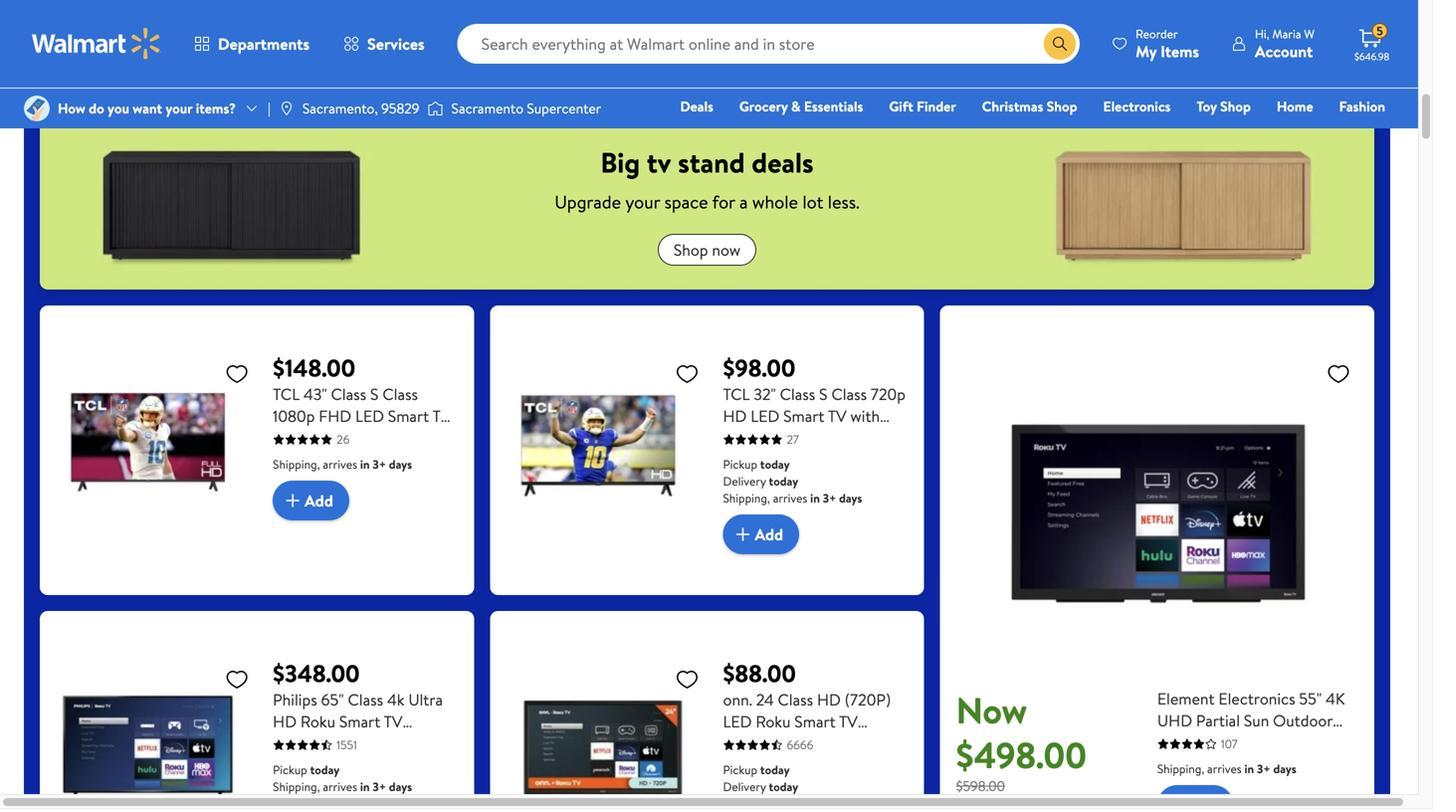 Task type: vqa. For each thing, say whether or not it's contained in the screenshot.
Years
no



Task type: locate. For each thing, give the bounding box(es) containing it.
hd left (720p)
[[817, 689, 841, 711]]

(new) inside the $98.00 tcl 32" class s class 720p hd led smart tv with google tv - 32s250g (new)
[[723, 449, 765, 471]]

shop for toy shop
[[1220, 97, 1251, 116]]

107
[[1221, 736, 1238, 753]]

3+ right and on the right bottom of the page
[[1257, 761, 1271, 777]]

add button left hi,
[[1173, 18, 1250, 58]]

electronics up tv,
[[1219, 688, 1295, 710]]

today for pickup today shipping, arrives in 3+ days
[[310, 762, 340, 778]]

pickup down (100012590)
[[723, 762, 757, 778]]

1 s from the left
[[370, 383, 379, 405]]

1 vertical spatial your
[[625, 190, 660, 215]]

pickup today shipping, arrives in 3+ days
[[273, 762, 412, 795]]

1 horizontal spatial electronics
[[1219, 688, 1295, 710]]

s inside $148.00 tcl 43" class s class 1080p fhd led smart tv with roku tv - 43s310r (new)
[[370, 383, 379, 405]]

0 horizontal spatial shipping, arrives in 3+ days
[[273, 456, 412, 473]]

add
[[755, 27, 783, 49], [1205, 27, 1234, 49], [305, 490, 333, 511], [755, 523, 783, 545]]

4k
[[387, 689, 405, 711]]

pickup inside "pickup today delivery today"
[[723, 762, 757, 778]]

now
[[956, 685, 1027, 735]]

(new) down 1080p
[[273, 449, 315, 471]]

do
[[89, 98, 104, 118]]

1 horizontal spatial s
[[819, 383, 828, 405]]

registry
[[1156, 124, 1207, 144]]

27
[[787, 431, 799, 448]]

deals
[[680, 97, 714, 116]]

1 horizontal spatial shop
[[1047, 97, 1077, 116]]

(new) inside $148.00 tcl 43" class s class 1080p fhd led smart tv with roku tv - 43s310r (new)
[[273, 449, 315, 471]]

account
[[1255, 40, 1313, 62]]

s inside the $98.00 tcl 32" class s class 720p hd led smart tv with google tv - 32s250g (new)
[[819, 383, 828, 405]]

2 - from the left
[[799, 427, 806, 449]]

0 horizontal spatial shop
[[674, 239, 708, 261]]

days down 32s250g
[[839, 490, 862, 507]]

philips
[[273, 689, 317, 711]]

led inside $148.00 tcl 43" class s class 1080p fhd led smart tv with roku tv - 43s310r (new)
[[355, 405, 384, 427]]

registry link
[[1147, 123, 1216, 145]]

shop inside button
[[674, 239, 708, 261]]

group
[[56, 0, 458, 83]]

$148.00 tcl 43" class s class 1080p fhd led smart tv with roku tv - 43s310r (new)
[[273, 351, 451, 471]]

shipping, arrives in 3+ days down 26
[[273, 456, 412, 473]]

add down "pickup today delivery today shipping, arrives in 3+ days" at the bottom right of the page
[[755, 523, 783, 545]]

(100012590)
[[723, 733, 808, 755]]

items?
[[196, 98, 236, 118]]

finder
[[917, 97, 956, 116]]

smart inside the $98.00 tcl 32" class s class 720p hd led smart tv with google tv - 32s250g (new)
[[783, 405, 825, 427]]

0 horizontal spatial  image
[[24, 96, 50, 121]]

(new) down 'ultra'
[[391, 733, 433, 755]]

- inside $148.00 tcl 43" class s class 1080p fhd led smart tv with roku tv - 43s310r (new)
[[367, 427, 373, 449]]

today
[[760, 456, 790, 473], [769, 473, 798, 490], [310, 762, 340, 778], [760, 762, 790, 778], [769, 778, 798, 795]]

0 horizontal spatial s
[[370, 383, 379, 405]]

1 vertical spatial electronics
[[1219, 688, 1295, 710]]

smart up 27
[[783, 405, 825, 427]]

days left the rated),
[[1273, 761, 1297, 777]]

add to cart image down "pickup today delivery today shipping, arrives in 3+ days" at the bottom right of the page
[[731, 523, 755, 547]]

onn.
[[723, 689, 752, 711]]

shop for christmas shop
[[1047, 97, 1077, 116]]

delivery inside "pickup today delivery today"
[[723, 778, 766, 795]]

with up "pickup today delivery today shipping, arrives in 3+ days" at the bottom right of the page
[[851, 405, 880, 427]]

1 horizontal spatial gift
[[1068, 124, 1092, 144]]

smart left tv,
[[1196, 732, 1237, 754]]

 image for how do you want your items?
[[24, 96, 50, 121]]

3+
[[373, 456, 386, 473], [823, 490, 836, 507], [1257, 761, 1271, 777], [373, 778, 386, 795]]

search icon image
[[1052, 36, 1068, 52]]

2 horizontal spatial (new)
[[723, 449, 765, 471]]

shop right the toy
[[1220, 97, 1251, 116]]

 image
[[24, 96, 50, 121], [428, 99, 443, 118]]

add to cart image up grocery
[[731, 26, 755, 50]]

2 tcl from the left
[[723, 383, 750, 405]]

-
[[367, 427, 373, 449], [799, 427, 806, 449]]

arrives down 26
[[323, 456, 357, 473]]

1 horizontal spatial  image
[[428, 99, 443, 118]]

class right "32""
[[780, 383, 815, 405]]

1 - from the left
[[367, 427, 373, 449]]

65"
[[321, 689, 344, 711]]

shop inside 'link'
[[1220, 97, 1251, 116]]

toy shop link
[[1188, 96, 1260, 117]]

smart up 6666
[[795, 711, 836, 733]]

gift finder
[[889, 97, 956, 116]]

3+ inside "pickup today delivery today shipping, arrives in 3+ days"
[[823, 490, 836, 507]]

google
[[723, 427, 774, 449]]

gift left cards
[[1068, 124, 1092, 144]]

hi,
[[1255, 25, 1270, 42]]

led for $98.00
[[751, 405, 780, 427]]

days inside the pickup today shipping, arrives in 3+ days
[[389, 778, 412, 795]]

big tv stand deals upgrade your space for a whole lot less.
[[555, 143, 860, 215]]

s right fhd
[[370, 383, 379, 405]]

class up 43s310r
[[383, 383, 418, 405]]

shipping, up glass
[[1157, 761, 1204, 777]]

shipping, arrives in 3+ days down 107
[[1157, 761, 1297, 777]]

95829
[[381, 98, 420, 118]]

upgrade
[[555, 190, 621, 215]]

s up 32s250g
[[819, 383, 828, 405]]

delivery inside "pickup today delivery today shipping, arrives in 3+ days"
[[723, 473, 766, 490]]

add for add button left of hi,
[[1205, 27, 1234, 49]]

pickup today delivery today
[[723, 762, 798, 795]]

s
[[370, 383, 379, 405], [819, 383, 828, 405]]

add down fhd
[[305, 490, 333, 511]]

whole
[[752, 190, 798, 215]]

with left fhd
[[273, 427, 302, 449]]

uhd
[[1157, 710, 1192, 732]]

with for $98.00
[[851, 405, 880, 427]]

 image
[[279, 101, 294, 116]]

0 horizontal spatial (new)
[[273, 449, 315, 471]]

class right 43"
[[331, 383, 366, 405]]

tcl
[[273, 383, 300, 405], [723, 383, 750, 405]]

smart for $148.00
[[388, 405, 429, 427]]

1 vertical spatial shipping, arrives in 3+ days
[[1157, 761, 1297, 777]]

tcl inside $148.00 tcl 43" class s class 1080p fhd led smart tv with roku tv - 43s310r (new)
[[273, 383, 300, 405]]

led right fhd
[[355, 405, 384, 427]]

1551
[[337, 737, 357, 754]]

gift left the finder
[[889, 97, 914, 116]]

(new)
[[273, 449, 315, 471], [723, 449, 765, 471], [391, 733, 433, 755]]

add for add button on top of grocery
[[755, 27, 783, 49]]

1 horizontal spatial your
[[625, 190, 660, 215]]

pickup down google
[[723, 456, 757, 473]]

3+ inside the pickup today shipping, arrives in 3+ days
[[373, 778, 386, 795]]

(new) down "32""
[[723, 449, 765, 471]]

|
[[268, 98, 271, 118]]

today for pickup today delivery today shipping, arrives in 3+ days
[[760, 456, 790, 473]]

0 horizontal spatial -
[[367, 427, 373, 449]]

your down tv
[[625, 190, 660, 215]]

0 vertical spatial electronics
[[1103, 97, 1171, 116]]

2 horizontal spatial shop
[[1220, 97, 1251, 116]]

big
[[601, 143, 640, 182]]

led inside the $98.00 tcl 32" class s class 720p hd led smart tv with google tv - 32s250g (new)
[[751, 405, 780, 427]]

services button
[[327, 20, 442, 68]]

smart right fhd
[[388, 405, 429, 427]]

hd left the 65"
[[273, 711, 297, 733]]

today inside the pickup today shipping, arrives in 3+ days
[[310, 762, 340, 778]]

supercenter
[[527, 98, 601, 118]]

1 horizontal spatial with
[[851, 405, 880, 427]]

with inside the $98.00 tcl 32" class s class 720p hd led smart tv with google tv - 32s250g (new)
[[851, 405, 880, 427]]

your right "want"
[[166, 98, 192, 118]]

1 horizontal spatial shipping, arrives in 3+ days
[[1157, 761, 1297, 777]]

smart inside element electronics 55" 4k uhd partial sun outdoor roku smart tv, weatherproof (ip55 rated), tempered and anti-glare glass (ep400ab55r)
[[1196, 732, 1237, 754]]

add to cart image for add button underneath "pickup today delivery today shipping, arrives in 3+ days" at the bottom right of the page
[[731, 523, 755, 547]]

0 horizontal spatial electronics
[[1103, 97, 1171, 116]]

toy
[[1197, 97, 1217, 116]]

smart inside $148.00 tcl 43" class s class 1080p fhd led smart tv with roku tv - 43s310r (new)
[[388, 405, 429, 427]]

- inside the $98.00 tcl 32" class s class 720p hd led smart tv with google tv - 32s250g (new)
[[799, 427, 806, 449]]

6666
[[787, 737, 813, 754]]

pickup
[[723, 456, 757, 473], [273, 762, 307, 778], [723, 762, 757, 778]]

pickup inside the pickup today shipping, arrives in 3+ days
[[273, 762, 307, 778]]

w
[[1304, 25, 1315, 42]]

hd inside $88.00 onn. 24 class hd (720p) led roku smart tv (100012590)
[[817, 689, 841, 711]]

1 tcl from the left
[[273, 383, 300, 405]]

want
[[133, 98, 162, 118]]

arrives down 27
[[773, 490, 807, 507]]

smart for element
[[1196, 732, 1237, 754]]

class
[[331, 383, 366, 405], [383, 383, 418, 405], [780, 383, 815, 405], [832, 383, 867, 405], [348, 689, 383, 711], [778, 689, 813, 711]]

today for pickup today delivery today
[[760, 762, 790, 778]]

(ip55
[[1258, 754, 1295, 775]]

1 delivery from the top
[[723, 473, 766, 490]]

shop left now
[[674, 239, 708, 261]]

roku inside element electronics 55" 4k uhd partial sun outdoor roku smart tv, weatherproof (ip55 rated), tempered and anti-glare glass (ep400ab55r)
[[1157, 732, 1192, 754]]

element
[[1157, 688, 1215, 710]]

delivery down google
[[723, 473, 766, 490]]

add button down 26
[[273, 481, 349, 521]]

class inside $88.00 onn. 24 class hd (720p) led roku smart tv (100012590)
[[778, 689, 813, 711]]

 image left how on the left top of the page
[[24, 96, 50, 121]]

&
[[791, 97, 801, 116]]

Search search field
[[457, 24, 1080, 64]]

1 horizontal spatial hd
[[723, 405, 747, 427]]

pickup inside "pickup today delivery today shipping, arrives in 3+ days"
[[723, 456, 757, 473]]

pickup down (65pul6553/f7)
[[273, 762, 307, 778]]

hd
[[723, 405, 747, 427], [817, 689, 841, 711], [273, 711, 297, 733]]

1 vertical spatial gift
[[1068, 124, 1092, 144]]

add for add button underneath 26
[[305, 490, 333, 511]]

add up grocery
[[755, 27, 783, 49]]

tcl for $148.00
[[273, 383, 300, 405]]

add to cart image right reorder
[[1181, 26, 1205, 50]]

cards
[[1095, 124, 1130, 144]]

0 horizontal spatial hd
[[273, 711, 297, 733]]

tcl left "32""
[[723, 383, 750, 405]]

class inside $348.00 philips 65" class 4k ultra hd roku smart tv (65pul6553/f7) (new)
[[348, 689, 383, 711]]

stand
[[678, 143, 745, 182]]

- right 26
[[367, 427, 373, 449]]

add right items
[[1205, 27, 1234, 49]]

1 horizontal spatial (new)
[[391, 733, 433, 755]]

services
[[367, 33, 425, 55]]

 image for sacramento supercenter
[[428, 99, 443, 118]]

class right '24'
[[778, 689, 813, 711]]

smart up 1551
[[339, 711, 381, 733]]

0 vertical spatial shipping, arrives in 3+ days
[[273, 456, 412, 473]]

s for $98.00
[[819, 383, 828, 405]]

maria
[[1272, 25, 1301, 42]]

add to cart image
[[731, 26, 755, 50], [1181, 26, 1205, 50], [281, 489, 305, 513], [731, 523, 755, 547], [1165, 793, 1189, 809]]

3+ down (65pul6553/f7)
[[373, 778, 386, 795]]

for
[[712, 190, 735, 215]]

0 vertical spatial delivery
[[723, 473, 766, 490]]

delivery down (100012590)
[[723, 778, 766, 795]]

shop up gift cards link
[[1047, 97, 1077, 116]]

0 horizontal spatial with
[[273, 427, 302, 449]]

you
[[108, 98, 129, 118]]

2 delivery from the top
[[723, 778, 766, 795]]

class left 4k
[[348, 689, 383, 711]]

outdoor
[[1273, 710, 1333, 732]]

arrives down 1551
[[323, 778, 357, 795]]

with inside $148.00 tcl 43" class s class 1080p fhd led smart tv with roku tv - 43s310r (new)
[[273, 427, 302, 449]]

days down 4k
[[389, 778, 412, 795]]

add for add button underneath "pickup today delivery today shipping, arrives in 3+ days" at the bottom right of the page
[[755, 523, 783, 545]]

 image right 95829
[[428, 99, 443, 118]]

lot
[[803, 190, 824, 215]]

2 horizontal spatial hd
[[817, 689, 841, 711]]

arrives inside the pickup today shipping, arrives in 3+ days
[[323, 778, 357, 795]]

5
[[1377, 23, 1383, 40]]

add to cart image down 1080p
[[281, 489, 305, 513]]

0 horizontal spatial your
[[166, 98, 192, 118]]

roku inside $148.00 tcl 43" class s class 1080p fhd led smart tv with roku tv - 43s310r (new)
[[306, 427, 341, 449]]

led left '24'
[[723, 711, 752, 733]]

0 horizontal spatial gift
[[889, 97, 914, 116]]

electronics
[[1103, 97, 1171, 116], [1219, 688, 1295, 710]]

sacramento supercenter
[[451, 98, 601, 118]]

arrives
[[323, 456, 357, 473], [773, 490, 807, 507], [1207, 761, 1242, 777], [323, 778, 357, 795]]

- right 27
[[799, 427, 806, 449]]

1 vertical spatial delivery
[[723, 778, 766, 795]]

$348.00
[[273, 657, 360, 690]]

shipping, down (65pul6553/f7)
[[273, 778, 320, 795]]

shipping, inside the pickup today shipping, arrives in 3+ days
[[273, 778, 320, 795]]

1 horizontal spatial tcl
[[723, 383, 750, 405]]

0 horizontal spatial tcl
[[273, 383, 300, 405]]

tcl for $98.00
[[723, 383, 750, 405]]

smart inside $88.00 onn. 24 class hd (720p) led roku smart tv (100012590)
[[795, 711, 836, 733]]

55"
[[1299, 688, 1322, 710]]

home
[[1277, 97, 1313, 116]]

add button
[[723, 18, 799, 58], [1173, 18, 1250, 58], [273, 481, 349, 521], [723, 515, 799, 554]]

1 horizontal spatial -
[[799, 427, 806, 449]]

in
[[360, 456, 370, 473], [810, 490, 820, 507], [1245, 761, 1254, 777], [360, 778, 370, 795]]

3+ down 32s250g
[[823, 490, 836, 507]]

sacramento,
[[302, 98, 378, 118]]

shipping, down google
[[723, 490, 770, 507]]

2 s from the left
[[819, 383, 828, 405]]

electronics up cards
[[1103, 97, 1171, 116]]

class left the 720p
[[832, 383, 867, 405]]

hd left "32""
[[723, 405, 747, 427]]

gift
[[889, 97, 914, 116], [1068, 124, 1092, 144]]

add to cart image for add button underneath 26
[[281, 489, 305, 513]]

gift inside fashion gift cards
[[1068, 124, 1092, 144]]

(new) for $148.00
[[273, 449, 315, 471]]

tcl left 43"
[[273, 383, 300, 405]]

hd inside $348.00 philips 65" class 4k ultra hd roku smart tv (65pul6553/f7) (new)
[[273, 711, 297, 733]]

led down $98.00 at the top right
[[751, 405, 780, 427]]

tcl inside the $98.00 tcl 32" class s class 720p hd led smart tv with google tv - 32s250g (new)
[[723, 383, 750, 405]]



Task type: describe. For each thing, give the bounding box(es) containing it.
one debit link
[[1224, 123, 1309, 145]]

christmas
[[982, 97, 1044, 116]]

in inside "pickup today delivery today shipping, arrives in 3+ days"
[[810, 490, 820, 507]]

glare
[[1293, 775, 1330, 797]]

shipping, down 1080p
[[273, 456, 320, 473]]

now $498.00 $598.00
[[956, 685, 1087, 796]]

tv inside $348.00 philips 65" class 4k ultra hd roku smart tv (65pul6553/f7) (new)
[[384, 711, 403, 733]]

fashion link
[[1330, 96, 1394, 117]]

sacramento, 95829
[[302, 98, 420, 118]]

anti-
[[1258, 775, 1293, 797]]

add to favorites list, philips 65" class 4k ultra hd roku smart tv (65pul6553/f7) (new) image
[[225, 667, 249, 692]]

now
[[712, 239, 741, 261]]

grocery
[[739, 97, 788, 116]]

$646.98
[[1355, 50, 1390, 63]]

one debit
[[1233, 124, 1300, 144]]

my
[[1136, 40, 1157, 62]]

- for $148.00
[[367, 427, 373, 449]]

partial
[[1196, 710, 1240, 732]]

add to favorites list, onn. 24 class hd (720p) led roku smart tv (100012590) image
[[675, 667, 699, 692]]

add button up grocery
[[723, 18, 799, 58]]

(720p)
[[845, 689, 891, 711]]

26
[[337, 431, 350, 448]]

walmart+ link
[[1317, 123, 1394, 145]]

0 vertical spatial gift
[[889, 97, 914, 116]]

delivery for pickup today delivery today
[[723, 778, 766, 795]]

roku inside $348.00 philips 65" class 4k ultra hd roku smart tv (65pul6553/f7) (new)
[[300, 711, 335, 733]]

add to cart image down weatherproof on the right bottom of page
[[1165, 793, 1189, 809]]

walmart image
[[32, 28, 161, 60]]

toy shop
[[1197, 97, 1251, 116]]

(new) for $98.00
[[723, 449, 765, 471]]

32s250g
[[809, 427, 873, 449]]

class for $98.00
[[780, 383, 815, 405]]

your inside big tv stand deals upgrade your space for a whole lot less.
[[625, 190, 660, 215]]

smart inside $348.00 philips 65" class 4k ultra hd roku smart tv (65pul6553/f7) (new)
[[339, 711, 381, 733]]

add to favorites list, element electronics 55" 4k uhd partial sun outdoor roku smart tv, weatherproof (ip55 rated), tempered and anti-glare glass (ep400ab55r) image
[[1327, 361, 1351, 386]]

items
[[1161, 40, 1199, 62]]

weatherproof
[[1157, 754, 1254, 775]]

debit
[[1266, 124, 1300, 144]]

sacramento
[[451, 98, 524, 118]]

class for $148.00
[[331, 383, 366, 405]]

3+ down 43s310r
[[373, 456, 386, 473]]

fashion
[[1339, 97, 1385, 116]]

shipping, inside "pickup today delivery today shipping, arrives in 3+ days"
[[723, 490, 770, 507]]

32"
[[754, 383, 776, 405]]

add to cart image for add button left of hi,
[[1181, 26, 1205, 50]]

grocery & essentials
[[739, 97, 863, 116]]

shop now
[[674, 239, 741, 261]]

$98.00
[[723, 351, 796, 385]]

essentials
[[804, 97, 863, 116]]

christmas shop
[[982, 97, 1077, 116]]

electronics link
[[1094, 96, 1180, 117]]

days inside "pickup today delivery today shipping, arrives in 3+ days"
[[839, 490, 862, 507]]

4k
[[1326, 688, 1345, 710]]

(new) inside $348.00 philips 65" class 4k ultra hd roku smart tv (65pul6553/f7) (new)
[[391, 733, 433, 755]]

$98.00 tcl 32" class s class 720p hd led smart tv with google tv - 32s250g (new)
[[723, 351, 906, 471]]

1080p
[[273, 405, 315, 427]]

in inside the pickup today shipping, arrives in 3+ days
[[360, 778, 370, 795]]

one
[[1233, 124, 1263, 144]]

space
[[664, 190, 708, 215]]

tv inside $88.00 onn. 24 class hd (720p) led roku smart tv (100012590)
[[839, 711, 858, 733]]

tempered
[[1157, 775, 1226, 797]]

deals
[[752, 143, 814, 182]]

how
[[58, 98, 85, 118]]

$348.00 philips 65" class 4k ultra hd roku smart tv (65pul6553/f7) (new)
[[273, 657, 443, 755]]

departments button
[[177, 20, 327, 68]]

class for $348.00
[[348, 689, 383, 711]]

how do you want your items?
[[58, 98, 236, 118]]

0 vertical spatial your
[[166, 98, 192, 118]]

$498.00
[[956, 730, 1087, 780]]

43s310r
[[377, 427, 437, 449]]

less.
[[828, 190, 860, 215]]

home link
[[1268, 96, 1322, 117]]

tv
[[647, 143, 671, 182]]

(65pul6553/f7)
[[273, 733, 387, 755]]

arrives down 107
[[1207, 761, 1242, 777]]

a
[[740, 190, 748, 215]]

delivery for pickup today delivery today shipping, arrives in 3+ days
[[723, 473, 766, 490]]

pickup today delivery today shipping, arrives in 3+ days
[[723, 456, 862, 507]]

class for $88.00
[[778, 689, 813, 711]]

tv,
[[1241, 732, 1262, 754]]

(ep400ab55r)
[[1197, 797, 1304, 809]]

deals link
[[671, 96, 722, 117]]

add to favorites list, tcl 32" class s class 720p hd led smart tv with google tv - 32s250g (new) image
[[675, 361, 699, 386]]

$88.00 onn. 24 class hd (720p) led roku smart tv (100012590)
[[723, 657, 891, 755]]

s for $148.00
[[370, 383, 379, 405]]

rated),
[[1298, 754, 1348, 775]]

pickup for $348.00
[[273, 762, 307, 778]]

days down 43s310r
[[389, 456, 412, 473]]

720p
[[871, 383, 906, 405]]

electronics inside element electronics 55" 4k uhd partial sun outdoor roku smart tv, weatherproof (ip55 rated), tempered and anti-glare glass (ep400ab55r)
[[1219, 688, 1295, 710]]

add to cart image for add button on top of grocery
[[731, 26, 755, 50]]

add button down "pickup today delivery today shipping, arrives in 3+ days" at the bottom right of the page
[[723, 515, 799, 554]]

ultra
[[408, 689, 443, 711]]

pickup for $88.00
[[723, 762, 757, 778]]

element electronics 55" 4k uhd partial sun outdoor roku smart tv, weatherproof (ip55 rated), tempered and anti-glare glass (ep400ab55r)
[[1157, 688, 1348, 809]]

- for $98.00
[[799, 427, 806, 449]]

glass
[[1157, 797, 1193, 809]]

led inside $88.00 onn. 24 class hd (720p) led roku smart tv (100012590)
[[723, 711, 752, 733]]

roku inside $88.00 onn. 24 class hd (720p) led roku smart tv (100012590)
[[756, 711, 791, 733]]

fashion gift cards
[[1068, 97, 1385, 144]]

43"
[[304, 383, 327, 405]]

24
[[756, 689, 774, 711]]

arrives inside "pickup today delivery today shipping, arrives in 3+ days"
[[773, 490, 807, 507]]

walmart+
[[1326, 124, 1385, 144]]

gift finder link
[[880, 96, 965, 117]]

shop now button
[[658, 234, 757, 266]]

and
[[1230, 775, 1255, 797]]

hd inside the $98.00 tcl 32" class s class 720p hd led smart tv with google tv - 32s250g (new)
[[723, 405, 747, 427]]

Walmart Site-Wide search field
[[457, 24, 1080, 64]]

led for $148.00
[[355, 405, 384, 427]]

gift cards link
[[1059, 123, 1139, 145]]

with for $148.00
[[273, 427, 302, 449]]

smart for $98.00
[[783, 405, 825, 427]]

departments
[[218, 33, 310, 55]]

sun
[[1244, 710, 1269, 732]]

add to favorites list, tcl 43" class s class 1080p fhd led smart tv with roku tv - 43s310r (new) image
[[225, 361, 249, 386]]



